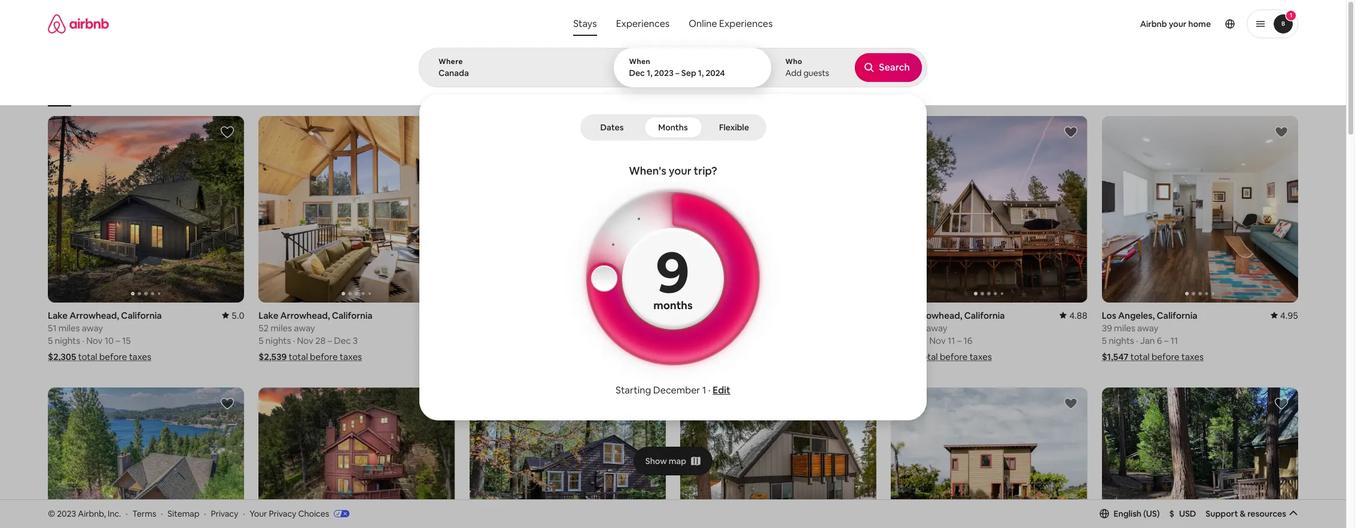 Task type: describe. For each thing, give the bounding box(es) containing it.
design
[[598, 89, 622, 98]]

39
[[1102, 323, 1112, 334]]

dec inside when dec 1, 2023 – sep 1, 2024
[[629, 68, 645, 78]]

· inside lake arrowhead, california 52 miles away 5 nights · nov 28 – dec 3 $2,539 total before taxes
[[293, 335, 295, 346]]

5 for lake arrowhead, california 51 miles away 5 nights · nov 10 – 15 $2,305 total before taxes
[[48, 335, 53, 346]]

english
[[1114, 509, 1142, 519]]

away for 3
[[294, 323, 315, 334]]

1 privacy from the left
[[211, 508, 238, 519]]

tiny
[[870, 89, 884, 98]]

2024
[[706, 68, 725, 78]]

map
[[669, 456, 687, 467]]

profile element
[[793, 0, 1299, 48]]

dec inside lake arrowhead, california 52 miles away 5 nights · nov 28 – dec 3 $2,539 total before taxes
[[334, 335, 351, 346]]

0 horizontal spatial 2023
[[57, 508, 76, 519]]

away for $1,221
[[716, 323, 737, 334]]

grid
[[508, 88, 522, 98]]

11 inside los angeles, california 39 miles away 5 nights · jan 6 – 11 $1,547 total before taxes
[[1171, 335, 1178, 346]]

months button
[[644, 117, 702, 138]]

15 for nov
[[122, 335, 131, 346]]

$ usd
[[1170, 509, 1197, 519]]

airbnb your home link
[[1133, 11, 1219, 37]]

starting
[[616, 384, 651, 397]]

&
[[1240, 509, 1246, 519]]

stays
[[574, 17, 597, 30]]

$2,305
[[48, 351, 76, 363]]

when's your trip?
[[629, 164, 717, 178]]

terms · sitemap · privacy ·
[[132, 508, 245, 519]]

sitemap
[[168, 508, 200, 519]]

1 inside 'dropdown button'
[[1290, 11, 1293, 19]]

show
[[646, 456, 667, 467]]

los angeles, california 39 miles away 5 nights · jan 6 – 11 $1,547 total before taxes
[[1102, 310, 1204, 363]]

terms link
[[132, 508, 156, 519]]

2 experiences from the left
[[719, 17, 773, 30]]

11 inside lake arrowhead, california 53 miles away · nov 11 – 16 total before taxes
[[948, 335, 956, 346]]

starting december 1 · edit
[[616, 384, 731, 397]]

sitemap link
[[168, 508, 200, 519]]

5.0
[[232, 310, 244, 321]]

california for los angeles, california 39 miles away 5 nights · jan 6 – 11 $1,547 total before taxes
[[1157, 310, 1198, 321]]

– for lake arrowhead, california 52 miles away 5 nights · nov 28 – dec 3 $2,539 total before taxes
[[328, 335, 332, 346]]

4.88
[[1070, 310, 1088, 321]]

camping
[[766, 89, 797, 98]]

airbnb
[[1141, 19, 1167, 29]]

before inside lake arrowhead, california 53 miles away · nov 11 – 16 total before taxes
[[940, 351, 968, 363]]

stays button
[[564, 12, 607, 36]]

– inside when dec 1, 2023 – sep 1, 2024
[[676, 68, 680, 78]]

9
[[656, 234, 690, 309]]

16
[[964, 335, 973, 346]]

support
[[1206, 509, 1239, 519]]

4.94
[[648, 310, 666, 321]]

nights for los angeles, california 39 miles away 5 nights · jan 6 – 11 $1,547 total before taxes
[[1109, 335, 1135, 346]]

15 for dec
[[755, 335, 764, 346]]

guests
[[804, 68, 830, 78]]

arrowhead, for taxes
[[913, 310, 963, 321]]

show map
[[646, 456, 687, 467]]

usd
[[1180, 509, 1197, 519]]

airbnb,
[[78, 508, 106, 519]]

add to wishlist: twin peaks, california image
[[1275, 397, 1289, 411]]

total inside lake arrowhead, california 52 miles away 5 nights · nov 28 – dec 3 $2,539 total before taxes
[[289, 351, 308, 363]]

lake for lake arrowhead, california
[[470, 310, 489, 321]]

5 for lake arrowhead, california 52 miles away 5 nights · nov 28 – dec 3 $2,539 total before taxes
[[259, 335, 264, 346]]

· inside stays tab panel
[[709, 384, 711, 397]]

english (us) button
[[1100, 509, 1160, 519]]

4.95
[[1281, 310, 1299, 321]]

display total before taxes switch
[[1267, 76, 1289, 90]]

$
[[1170, 509, 1175, 519]]

privacy inside your privacy choices link
[[269, 508, 296, 519]]

nov for total
[[297, 335, 313, 346]]

$1,221
[[680, 351, 706, 363]]

arrowhead, for 3
[[280, 310, 330, 321]]

add
[[786, 68, 802, 78]]

taxes inside lake arrowhead, california 53 miles away · nov 11 – 16 total before taxes
[[970, 351, 992, 363]]

jan
[[1141, 335, 1155, 346]]

months
[[654, 298, 693, 312]]

support & resources button
[[1206, 509, 1299, 519]]

your privacy choices
[[250, 508, 329, 519]]

edit button
[[713, 384, 731, 397]]

lake arrowhead, california 52 miles away 5 nights · dec 10 – 15 $1,221 total before taxes
[[680, 310, 794, 363]]

resources
[[1248, 509, 1287, 519]]

2 add to wishlist: lake arrowhead, california image from the top
[[220, 397, 235, 411]]

experiences button
[[607, 12, 679, 36]]

flexible button
[[705, 117, 764, 138]]

away for taxes
[[927, 323, 948, 334]]

california for lake arrowhead, california 51 miles away 5 nights · nov 10 – 15 $2,305 total before taxes
[[121, 310, 162, 321]]

who
[[786, 57, 803, 66]]

5.0 out of 5 average rating image
[[222, 310, 244, 321]]

treehouses
[[707, 89, 746, 98]]

2023 inside when dec 1, 2023 – sep 1, 2024
[[654, 68, 674, 78]]

miles for lake arrowhead, california 52 miles away 5 nights · nov 28 – dec 3 $2,539 total before taxes
[[271, 323, 292, 334]]

dec inside lake arrowhead, california 52 miles away 5 nights · dec 10 – 15 $1,221 total before taxes
[[719, 335, 736, 346]]

1 inside stays tab panel
[[703, 384, 707, 397]]

when dec 1, 2023 – sep 1, 2024
[[629, 57, 725, 78]]

– inside lake arrowhead, california 53 miles away · nov 11 – 16 total before taxes
[[957, 335, 962, 346]]

angeles,
[[1119, 310, 1155, 321]]

desert
[[823, 89, 846, 98]]

homes
[[886, 89, 909, 98]]

show map button
[[634, 447, 713, 476]]

home
[[1189, 19, 1211, 29]]

online experiences
[[689, 17, 773, 30]]

who add guests
[[786, 57, 830, 78]]

your for airbnb
[[1169, 19, 1187, 29]]

california for lake arrowhead, california 53 miles away · nov 11 – 16 total before taxes
[[965, 310, 1005, 321]]

english (us)
[[1114, 509, 1160, 519]]

2 1, from the left
[[698, 68, 704, 78]]

lake arrowhead, california 51 miles away 5 nights · nov 10 – 15 $2,305 total before taxes
[[48, 310, 162, 363]]

taxes for los angeles, california 39 miles away 5 nights · jan 6 – 11 $1,547 total before taxes
[[1182, 351, 1204, 363]]

months
[[659, 122, 688, 133]]

add to wishlist: lake arrowhead, california image for 4.88
[[1064, 125, 1078, 139]]

miles for lake arrowhead, california 53 miles away · nov 11 – 16 total before taxes
[[903, 323, 925, 334]]

5 arrowhead, from the left
[[491, 310, 541, 321]]

parks
[[958, 88, 976, 98]]

5 for lake arrowhead, california 52 miles away 5 nights · dec 10 – 15 $1,221 total before taxes
[[680, 335, 685, 346]]

choices
[[298, 508, 329, 519]]

© 2023 airbnb, inc. ·
[[48, 508, 128, 519]]

off-the-grid
[[480, 88, 522, 98]]

lake for lake arrowhead, california 53 miles away · nov 11 – 16 total before taxes
[[891, 310, 911, 321]]

before for $1,221
[[729, 351, 757, 363]]

terms
[[132, 508, 156, 519]]

lake arrowhead, california 52 miles away 5 nights · nov 28 – dec 3 $2,539 total before taxes
[[259, 310, 373, 363]]

total before taxes button
[[891, 351, 992, 363]]

away for $1,547
[[1138, 323, 1159, 334]]

privacy link
[[211, 508, 238, 519]]

$1,547
[[1102, 351, 1129, 363]]

support & resources
[[1206, 509, 1287, 519]]

· inside lake arrowhead, california 53 miles away · nov 11 – 16 total before taxes
[[926, 335, 928, 346]]

before for $2,305
[[99, 351, 127, 363]]



Task type: locate. For each thing, give the bounding box(es) containing it.
1 arrowhead, from the left
[[70, 310, 119, 321]]

national parks
[[928, 88, 976, 98]]

2 before from the left
[[310, 351, 338, 363]]

2 52 from the left
[[680, 323, 690, 334]]

nights up the $1,221
[[687, 335, 713, 346]]

stays tab panel
[[419, 48, 928, 421]]

1 horizontal spatial add to wishlist: lake arrowhead, california image
[[1064, 125, 1078, 139]]

5 before from the left
[[1152, 351, 1180, 363]]

before right $2,305
[[99, 351, 127, 363]]

3 total from the left
[[708, 351, 727, 363]]

before for $1,547
[[1152, 351, 1180, 363]]

2 10 from the left
[[738, 335, 747, 346]]

0 horizontal spatial nov
[[86, 335, 103, 346]]

taxes for lake arrowhead, california 51 miles away 5 nights · nov 10 – 15 $2,305 total before taxes
[[129, 351, 151, 363]]

total for $1,547
[[1131, 351, 1150, 363]]

5 miles from the left
[[1114, 323, 1136, 334]]

2 15 from the left
[[755, 335, 764, 346]]

3 nights from the left
[[687, 335, 713, 346]]

1 miles from the left
[[59, 323, 80, 334]]

0 horizontal spatial 1,
[[647, 68, 653, 78]]

0 horizontal spatial your
[[669, 164, 692, 178]]

online
[[689, 17, 717, 30]]

add to wishlist: lake arrowhead, california image
[[220, 125, 235, 139], [220, 397, 235, 411]]

0 vertical spatial add to wishlist: lake arrowhead, california image
[[220, 125, 235, 139]]

1 vertical spatial your
[[669, 164, 692, 178]]

1 nov from the left
[[86, 335, 103, 346]]

miles up the $1,221
[[692, 323, 714, 334]]

miles inside lake arrowhead, california 52 miles away 5 nights · dec 10 – 15 $1,221 total before taxes
[[692, 323, 714, 334]]

10 for nov
[[105, 335, 114, 346]]

your
[[250, 508, 267, 519]]

nights inside los angeles, california 39 miles away 5 nights · jan 6 – 11 $1,547 total before taxes
[[1109, 335, 1135, 346]]

0 horizontal spatial 10
[[105, 335, 114, 346]]

nights inside lake arrowhead, california 51 miles away 5 nights · nov 10 – 15 $2,305 total before taxes
[[55, 335, 80, 346]]

2 nov from the left
[[297, 335, 313, 346]]

total for $1,221
[[708, 351, 727, 363]]

2 total from the left
[[289, 351, 308, 363]]

1 horizontal spatial 1
[[1290, 11, 1293, 19]]

0 horizontal spatial 52
[[259, 323, 269, 334]]

2 horizontal spatial dec
[[719, 335, 736, 346]]

arrowhead, for $1,221
[[702, 310, 752, 321]]

1 1, from the left
[[647, 68, 653, 78]]

arrowhead, for $2,305
[[70, 310, 119, 321]]

4 california from the left
[[965, 310, 1005, 321]]

0 vertical spatial add to wishlist: los angeles, california image
[[1275, 125, 1289, 139]]

11 right 6
[[1171, 335, 1178, 346]]

1 horizontal spatial 52
[[680, 323, 690, 334]]

·
[[82, 335, 84, 346], [293, 335, 295, 346], [715, 335, 717, 346], [926, 335, 928, 346], [1137, 335, 1139, 346], [709, 384, 711, 397], [126, 508, 128, 519], [161, 508, 163, 519], [204, 508, 206, 519], [243, 508, 245, 519]]

add to wishlist: lake arrowhead, california image
[[642, 125, 657, 139], [1064, 125, 1078, 139]]

5 inside lake arrowhead, california 52 miles away 5 nights · dec 10 – 15 $1,221 total before taxes
[[680, 335, 685, 346]]

52 for lake arrowhead, california 52 miles away 5 nights · nov 28 – dec 3 $2,539 total before taxes
[[259, 323, 269, 334]]

2 california from the left
[[332, 310, 373, 321]]

taxes inside los angeles, california 39 miles away 5 nights · jan 6 – 11 $1,547 total before taxes
[[1182, 351, 1204, 363]]

53
[[891, 323, 901, 334]]

1 california from the left
[[121, 310, 162, 321]]

None search field
[[419, 0, 928, 421]]

4.94 out of 5 average rating image
[[638, 310, 666, 321]]

arrowhead, inside lake arrowhead, california 51 miles away 5 nights · nov 10 – 15 $2,305 total before taxes
[[70, 310, 119, 321]]

your inside the profile "element"
[[1169, 19, 1187, 29]]

your
[[1169, 19, 1187, 29], [669, 164, 692, 178]]

0 horizontal spatial 11
[[948, 335, 956, 346]]

before
[[99, 351, 127, 363], [310, 351, 338, 363], [729, 351, 757, 363], [940, 351, 968, 363], [1152, 351, 1180, 363]]

before down 28
[[310, 351, 338, 363]]

2 nights from the left
[[266, 335, 291, 346]]

nov inside lake arrowhead, california 53 miles away · nov 11 – 16 total before taxes
[[930, 335, 946, 346]]

2 arrowhead, from the left
[[280, 310, 330, 321]]

1 horizontal spatial add to wishlist: los angeles, california image
[[1275, 125, 1289, 139]]

away inside lake arrowhead, california 52 miles away 5 nights · nov 28 – dec 3 $2,539 total before taxes
[[294, 323, 315, 334]]

lake
[[550, 89, 565, 98], [48, 310, 68, 321], [259, 310, 279, 321], [680, 310, 700, 321], [891, 310, 911, 321], [470, 310, 489, 321]]

lake for lake arrowhead, california 52 miles away 5 nights · dec 10 – 15 $1,221 total before taxes
[[680, 310, 700, 321]]

what can we help you find? tab list
[[564, 12, 679, 36]]

0 horizontal spatial dec
[[334, 335, 351, 346]]

miles inside lake arrowhead, california 53 miles away · nov 11 – 16 total before taxes
[[903, 323, 925, 334]]

group containing off-the-grid
[[48, 60, 1094, 107]]

2 privacy from the left
[[269, 508, 296, 519]]

52
[[259, 323, 269, 334], [680, 323, 690, 334]]

tab list inside stays tab panel
[[583, 114, 764, 141]]

©
[[48, 508, 55, 519]]

10 inside lake arrowhead, california 51 miles away 5 nights · nov 10 – 15 $2,305 total before taxes
[[105, 335, 114, 346]]

5 for los angeles, california 39 miles away 5 nights · jan 6 – 11 $1,547 total before taxes
[[1102, 335, 1107, 346]]

none search field containing 9
[[419, 0, 928, 421]]

nights inside lake arrowhead, california 52 miles away 5 nights · dec 10 – 15 $1,221 total before taxes
[[687, 335, 713, 346]]

3 taxes from the left
[[759, 351, 781, 363]]

0 horizontal spatial add to wishlist: los angeles, california image
[[1064, 397, 1078, 411]]

california inside lake arrowhead, california 52 miles away 5 nights · dec 10 – 15 $1,221 total before taxes
[[754, 310, 794, 321]]

0 horizontal spatial 15
[[122, 335, 131, 346]]

tiny homes
[[870, 89, 909, 98]]

1 horizontal spatial dec
[[629, 68, 645, 78]]

your privacy choices link
[[250, 508, 350, 520]]

15 inside lake arrowhead, california 52 miles away 5 nights · dec 10 – 15 $1,221 total before taxes
[[755, 335, 764, 346]]

52 up $2,539
[[259, 323, 269, 334]]

away inside los angeles, california 39 miles away 5 nights · jan 6 – 11 $1,547 total before taxes
[[1138, 323, 1159, 334]]

miles right 51
[[59, 323, 80, 334]]

arrowhead, inside lake arrowhead, california 52 miles away 5 nights · dec 10 – 15 $1,221 total before taxes
[[702, 310, 752, 321]]

2023 right the ©
[[57, 508, 76, 519]]

before inside lake arrowhead, california 52 miles away 5 nights · dec 10 – 15 $1,221 total before taxes
[[729, 351, 757, 363]]

dec down when
[[629, 68, 645, 78]]

5 taxes from the left
[[1182, 351, 1204, 363]]

2023
[[654, 68, 674, 78], [57, 508, 76, 519]]

miles down the angeles,
[[1114, 323, 1136, 334]]

before down the 16
[[940, 351, 968, 363]]

dec up edit
[[719, 335, 736, 346]]

taxes inside lake arrowhead, california 52 miles away 5 nights · nov 28 – dec 3 $2,539 total before taxes
[[340, 351, 362, 363]]

2 taxes from the left
[[340, 351, 362, 363]]

before inside los angeles, california 39 miles away 5 nights · jan 6 – 11 $1,547 total before taxes
[[1152, 351, 1180, 363]]

4 taxes from the left
[[970, 351, 992, 363]]

0 horizontal spatial privacy
[[211, 508, 238, 519]]

1 horizontal spatial 10
[[738, 335, 747, 346]]

dates
[[601, 122, 624, 133]]

taxes inside lake arrowhead, california 51 miles away 5 nights · nov 10 – 15 $2,305 total before taxes
[[129, 351, 151, 363]]

1 add to wishlist: lake arrowhead, california image from the left
[[642, 125, 657, 139]]

1 taxes from the left
[[129, 351, 151, 363]]

3 arrowhead, from the left
[[702, 310, 752, 321]]

total inside los angeles, california 39 miles away 5 nights · jan 6 – 11 $1,547 total before taxes
[[1131, 351, 1150, 363]]

5 inside los angeles, california 39 miles away 5 nights · jan 6 – 11 $1,547 total before taxes
[[1102, 335, 1107, 346]]

1 horizontal spatial privacy
[[269, 508, 296, 519]]

lake for lake arrowhead, california 51 miles away 5 nights · nov 10 – 15 $2,305 total before taxes
[[48, 310, 68, 321]]

airbnb your home
[[1141, 19, 1211, 29]]

5 away from the left
[[1138, 323, 1159, 334]]

52 inside lake arrowhead, california 52 miles away 5 nights · dec 10 – 15 $1,221 total before taxes
[[680, 323, 690, 334]]

– for lake arrowhead, california 51 miles away 5 nights · nov 10 – 15 $2,305 total before taxes
[[116, 335, 120, 346]]

nights for lake arrowhead, california 52 miles away 5 nights · dec 10 – 15 $1,221 total before taxes
[[687, 335, 713, 346]]

lake inside lake arrowhead, california 51 miles away 5 nights · nov 10 – 15 $2,305 total before taxes
[[48, 310, 68, 321]]

5 up $2,539
[[259, 335, 264, 346]]

nights inside lake arrowhead, california 52 miles away 5 nights · nov 28 – dec 3 $2,539 total before taxes
[[266, 335, 291, 346]]

away
[[82, 323, 103, 334], [294, 323, 315, 334], [716, 323, 737, 334], [927, 323, 948, 334], [1138, 323, 1159, 334]]

0 horizontal spatial add to wishlist: lake arrowhead, california image
[[642, 125, 657, 139]]

· inside lake arrowhead, california 52 miles away 5 nights · dec 10 – 15 $1,221 total before taxes
[[715, 335, 717, 346]]

1 experiences from the left
[[616, 17, 670, 30]]

miles inside lake arrowhead, california 52 miles away 5 nights · nov 28 – dec 3 $2,539 total before taxes
[[271, 323, 292, 334]]

1 5 from the left
[[48, 335, 53, 346]]

miles right 53
[[903, 323, 925, 334]]

– inside los angeles, california 39 miles away 5 nights · jan 6 – 11 $1,547 total before taxes
[[1164, 335, 1169, 346]]

2 miles from the left
[[271, 323, 292, 334]]

los
[[1102, 310, 1117, 321]]

inc.
[[108, 508, 121, 519]]

4 before from the left
[[940, 351, 968, 363]]

– inside lake arrowhead, california 51 miles away 5 nights · nov 10 – 15 $2,305 total before taxes
[[116, 335, 120, 346]]

1 vertical spatial add to wishlist: los angeles, california image
[[1064, 397, 1078, 411]]

3 5 from the left
[[680, 335, 685, 346]]

experiences
[[616, 17, 670, 30], [719, 17, 773, 30]]

california inside lake arrowhead, california 51 miles away 5 nights · nov 10 – 15 $2,305 total before taxes
[[121, 310, 162, 321]]

2023 up countryside
[[654, 68, 674, 78]]

lake for lake
[[550, 89, 565, 98]]

3 nov from the left
[[930, 335, 946, 346]]

4 arrowhead, from the left
[[913, 310, 963, 321]]

1 vertical spatial add to wishlist: lake arrowhead, california image
[[220, 397, 235, 411]]

11 left the 16
[[948, 335, 956, 346]]

1 add to wishlist: lake arrowhead, california image from the top
[[220, 125, 235, 139]]

(us)
[[1144, 509, 1160, 519]]

off-
[[480, 88, 494, 98]]

5 inside lake arrowhead, california 52 miles away 5 nights · nov 28 – dec 3 $2,539 total before taxes
[[259, 335, 264, 346]]

1 horizontal spatial nov
[[297, 335, 313, 346]]

add to wishlist: los angeles, california image
[[1275, 125, 1289, 139], [1064, 397, 1078, 411]]

total inside lake arrowhead, california 53 miles away · nov 11 – 16 total before taxes
[[919, 351, 938, 363]]

away inside lake arrowhead, california 52 miles away 5 nights · dec 10 – 15 $1,221 total before taxes
[[716, 323, 737, 334]]

before down 6
[[1152, 351, 1180, 363]]

4 5 from the left
[[1102, 335, 1107, 346]]

miles for lake arrowhead, california 51 miles away 5 nights · nov 10 – 15 $2,305 total before taxes
[[59, 323, 80, 334]]

1 before from the left
[[99, 351, 127, 363]]

experiences up when
[[616, 17, 670, 30]]

california inside lake arrowhead, california 52 miles away 5 nights · nov 28 – dec 3 $2,539 total before taxes
[[332, 310, 373, 321]]

4 away from the left
[[927, 323, 948, 334]]

0 vertical spatial 1
[[1290, 11, 1293, 19]]

away inside lake arrowhead, california 51 miles away 5 nights · nov 10 – 15 $2,305 total before taxes
[[82, 323, 103, 334]]

miles
[[59, 323, 80, 334], [271, 323, 292, 334], [692, 323, 714, 334], [903, 323, 925, 334], [1114, 323, 1136, 334]]

miles inside los angeles, california 39 miles away 5 nights · jan 6 – 11 $1,547 total before taxes
[[1114, 323, 1136, 334]]

nov inside lake arrowhead, california 52 miles away 5 nights · nov 28 – dec 3 $2,539 total before taxes
[[297, 335, 313, 346]]

1 vertical spatial 2023
[[57, 508, 76, 519]]

1,
[[647, 68, 653, 78], [698, 68, 704, 78]]

· inside los angeles, california 39 miles away 5 nights · jan 6 – 11 $1,547 total before taxes
[[1137, 335, 1139, 346]]

15
[[122, 335, 131, 346], [755, 335, 764, 346]]

– for los angeles, california 39 miles away 5 nights · jan 6 – 11 $1,547 total before taxes
[[1164, 335, 1169, 346]]

privacy left your
[[211, 508, 238, 519]]

4 total from the left
[[919, 351, 938, 363]]

nights up the $1,547
[[1109, 335, 1135, 346]]

0 vertical spatial your
[[1169, 19, 1187, 29]]

miles for lake arrowhead, california 52 miles away 5 nights · dec 10 – 15 $1,221 total before taxes
[[692, 323, 714, 334]]

6 california from the left
[[1157, 310, 1198, 321]]

edit
[[713, 384, 731, 397]]

3 miles from the left
[[692, 323, 714, 334]]

add to wishlist: lake arrowhead, california image for 4.94
[[642, 125, 657, 139]]

1 horizontal spatial 15
[[755, 335, 764, 346]]

before up edit
[[729, 351, 757, 363]]

lake inside lake arrowhead, california 52 miles away 5 nights · dec 10 – 15 $1,221 total before taxes
[[680, 310, 700, 321]]

nov inside lake arrowhead, california 51 miles away 5 nights · nov 10 – 15 $2,305 total before taxes
[[86, 335, 103, 346]]

nights for lake arrowhead, california 51 miles away 5 nights · nov 10 – 15 $2,305 total before taxes
[[55, 335, 80, 346]]

5 california from the left
[[543, 310, 584, 321]]

skiing
[[434, 89, 455, 98]]

1 horizontal spatial experiences
[[719, 17, 773, 30]]

dates button
[[583, 117, 642, 138]]

51
[[48, 323, 57, 334]]

4.95 out of 5 average rating image
[[1271, 310, 1299, 321]]

1 nights from the left
[[55, 335, 80, 346]]

1 11 from the left
[[948, 335, 956, 346]]

1 button
[[1247, 10, 1299, 38]]

nov
[[86, 335, 103, 346], [297, 335, 313, 346], [930, 335, 946, 346]]

4 nights from the left
[[1109, 335, 1135, 346]]

experiences right online at top right
[[719, 17, 773, 30]]

5 down 51
[[48, 335, 53, 346]]

– inside lake arrowhead, california 52 miles away 5 nights · dec 10 – 15 $1,221 total before taxes
[[749, 335, 753, 346]]

1 52 from the left
[[259, 323, 269, 334]]

· inside lake arrowhead, california 51 miles away 5 nights · nov 10 – 15 $2,305 total before taxes
[[82, 335, 84, 346]]

experiences inside "button"
[[616, 17, 670, 30]]

california
[[121, 310, 162, 321], [332, 310, 373, 321], [754, 310, 794, 321], [965, 310, 1005, 321], [543, 310, 584, 321], [1157, 310, 1198, 321]]

1 horizontal spatial your
[[1169, 19, 1187, 29]]

online experiences link
[[679, 12, 783, 36]]

miles up $2,539
[[271, 323, 292, 334]]

– inside lake arrowhead, california 52 miles away 5 nights · nov 28 – dec 3 $2,539 total before taxes
[[328, 335, 332, 346]]

california inside lake arrowhead, california 53 miles away · nov 11 – 16 total before taxes
[[965, 310, 1005, 321]]

california for lake arrowhead, california 52 miles away 5 nights · dec 10 – 15 $1,221 total before taxes
[[754, 310, 794, 321]]

0 vertical spatial 2023
[[654, 68, 674, 78]]

1, right the sep
[[698, 68, 704, 78]]

1 horizontal spatial 11
[[1171, 335, 1178, 346]]

1 total from the left
[[78, 351, 97, 363]]

lake inside lake arrowhead, california 52 miles away 5 nights · nov 28 – dec 3 $2,539 total before taxes
[[259, 310, 279, 321]]

arrowhead, inside lake arrowhead, california 52 miles away 5 nights · nov 28 – dec 3 $2,539 total before taxes
[[280, 310, 330, 321]]

3 before from the left
[[729, 351, 757, 363]]

sep
[[682, 68, 697, 78]]

1 horizontal spatial 1,
[[698, 68, 704, 78]]

dec left 3
[[334, 335, 351, 346]]

the-
[[494, 88, 508, 98]]

10 for dec
[[738, 335, 747, 346]]

national
[[928, 88, 956, 98]]

5 down 39
[[1102, 335, 1107, 346]]

52 for lake arrowhead, california 52 miles away 5 nights · dec 10 – 15 $1,221 total before taxes
[[680, 323, 690, 334]]

lake arrowhead, california 53 miles away · nov 11 – 16 total before taxes
[[891, 310, 1005, 363]]

5 inside lake arrowhead, california 51 miles away 5 nights · nov 10 – 15 $2,305 total before taxes
[[48, 335, 53, 346]]

28
[[315, 335, 326, 346]]

nights for lake arrowhead, california 52 miles away 5 nights · nov 28 – dec 3 $2,539 total before taxes
[[266, 335, 291, 346]]

before inside lake arrowhead, california 51 miles away 5 nights · nov 10 – 15 $2,305 total before taxes
[[99, 351, 127, 363]]

4 miles from the left
[[903, 323, 925, 334]]

2 add to wishlist: lake arrowhead, california image from the left
[[1064, 125, 1078, 139]]

miles inside lake arrowhead, california 51 miles away 5 nights · nov 10 – 15 $2,305 total before taxes
[[59, 323, 80, 334]]

away inside lake arrowhead, california 53 miles away · nov 11 – 16 total before taxes
[[927, 323, 948, 334]]

your inside stays tab panel
[[669, 164, 692, 178]]

3 away from the left
[[716, 323, 737, 334]]

countryside
[[646, 89, 688, 98]]

away for $2,305
[[82, 323, 103, 334]]

2 horizontal spatial nov
[[930, 335, 946, 346]]

52 inside lake arrowhead, california 52 miles away 5 nights · nov 28 – dec 3 $2,539 total before taxes
[[259, 323, 269, 334]]

your left home
[[1169, 19, 1187, 29]]

nov for before
[[86, 335, 103, 346]]

where
[[439, 57, 463, 66]]

lake arrowhead, california
[[470, 310, 584, 321]]

3
[[353, 335, 358, 346]]

group
[[48, 60, 1094, 107], [48, 116, 244, 303], [259, 116, 455, 303], [470, 116, 666, 303], [680, 116, 877, 303], [891, 116, 1088, 303], [1102, 116, 1299, 303], [48, 388, 244, 528], [259, 388, 455, 528], [470, 388, 666, 528], [680, 388, 877, 528], [891, 388, 1088, 528], [1102, 388, 1299, 528]]

10 inside lake arrowhead, california 52 miles away 5 nights · dec 10 – 15 $1,221 total before taxes
[[738, 335, 747, 346]]

5 up the $1,221
[[680, 335, 685, 346]]

2 away from the left
[[294, 323, 315, 334]]

15 inside lake arrowhead, california 51 miles away 5 nights · nov 10 – 15 $2,305 total before taxes
[[122, 335, 131, 346]]

1 10 from the left
[[105, 335, 114, 346]]

trip?
[[694, 164, 717, 178]]

flexible
[[719, 122, 749, 133]]

taxes for lake arrowhead, california 52 miles away 5 nights · dec 10 – 15 $1,221 total before taxes
[[759, 351, 781, 363]]

privacy right your
[[269, 508, 296, 519]]

miles for los angeles, california 39 miles away 5 nights · jan 6 – 11 $1,547 total before taxes
[[1114, 323, 1136, 334]]

california for lake arrowhead, california
[[543, 310, 584, 321]]

when
[[629, 57, 651, 66]]

when's
[[629, 164, 667, 178]]

–
[[676, 68, 680, 78], [116, 335, 120, 346], [328, 335, 332, 346], [749, 335, 753, 346], [957, 335, 962, 346], [1164, 335, 1169, 346]]

1 vertical spatial 1
[[703, 384, 707, 397]]

taxes inside lake arrowhead, california 52 miles away 5 nights · dec 10 – 15 $1,221 total before taxes
[[759, 351, 781, 363]]

6
[[1157, 335, 1163, 346]]

– for lake arrowhead, california 52 miles away 5 nights · dec 10 – 15 $1,221 total before taxes
[[749, 335, 753, 346]]

total for $2,305
[[78, 351, 97, 363]]

total inside lake arrowhead, california 52 miles away 5 nights · dec 10 – 15 $1,221 total before taxes
[[708, 351, 727, 363]]

4.88 out of 5 average rating image
[[1060, 310, 1088, 321]]

total inside lake arrowhead, california 51 miles away 5 nights · nov 10 – 15 $2,305 total before taxes
[[78, 351, 97, 363]]

california inside los angeles, california 39 miles away 5 nights · jan 6 – 11 $1,547 total before taxes
[[1157, 310, 1198, 321]]

1 horizontal spatial 2023
[[654, 68, 674, 78]]

1 away from the left
[[82, 323, 103, 334]]

1, down when
[[647, 68, 653, 78]]

dec
[[629, 68, 645, 78], [334, 335, 351, 346], [719, 335, 736, 346]]

your for when's
[[669, 164, 692, 178]]

2 11 from the left
[[1171, 335, 1178, 346]]

0 horizontal spatial experiences
[[616, 17, 670, 30]]

before inside lake arrowhead, california 52 miles away 5 nights · nov 28 – dec 3 $2,539 total before taxes
[[310, 351, 338, 363]]

Where field
[[439, 68, 595, 78]]

tab list containing dates
[[583, 114, 764, 141]]

tab list
[[583, 114, 764, 141]]

0 horizontal spatial 1
[[703, 384, 707, 397]]

lake inside lake arrowhead, california 53 miles away · nov 11 – 16 total before taxes
[[891, 310, 911, 321]]

lake for lake arrowhead, california 52 miles away 5 nights · nov 28 – dec 3 $2,539 total before taxes
[[259, 310, 279, 321]]

california for lake arrowhead, california 52 miles away 5 nights · nov 28 – dec 3 $2,539 total before taxes
[[332, 310, 373, 321]]

2 5 from the left
[[259, 335, 264, 346]]

your left trip?
[[669, 164, 692, 178]]

december
[[653, 384, 700, 397]]

nights up $2,305
[[55, 335, 80, 346]]

nights up $2,539
[[266, 335, 291, 346]]

total
[[78, 351, 97, 363], [289, 351, 308, 363], [708, 351, 727, 363], [919, 351, 938, 363], [1131, 351, 1150, 363]]

52 down the "months"
[[680, 323, 690, 334]]

5 total from the left
[[1131, 351, 1150, 363]]

arrowhead, inside lake arrowhead, california 53 miles away · nov 11 – 16 total before taxes
[[913, 310, 963, 321]]

1 15 from the left
[[122, 335, 131, 346]]

3 california from the left
[[754, 310, 794, 321]]



Task type: vqa. For each thing, say whether or not it's contained in the screenshot.
the right oregon
no



